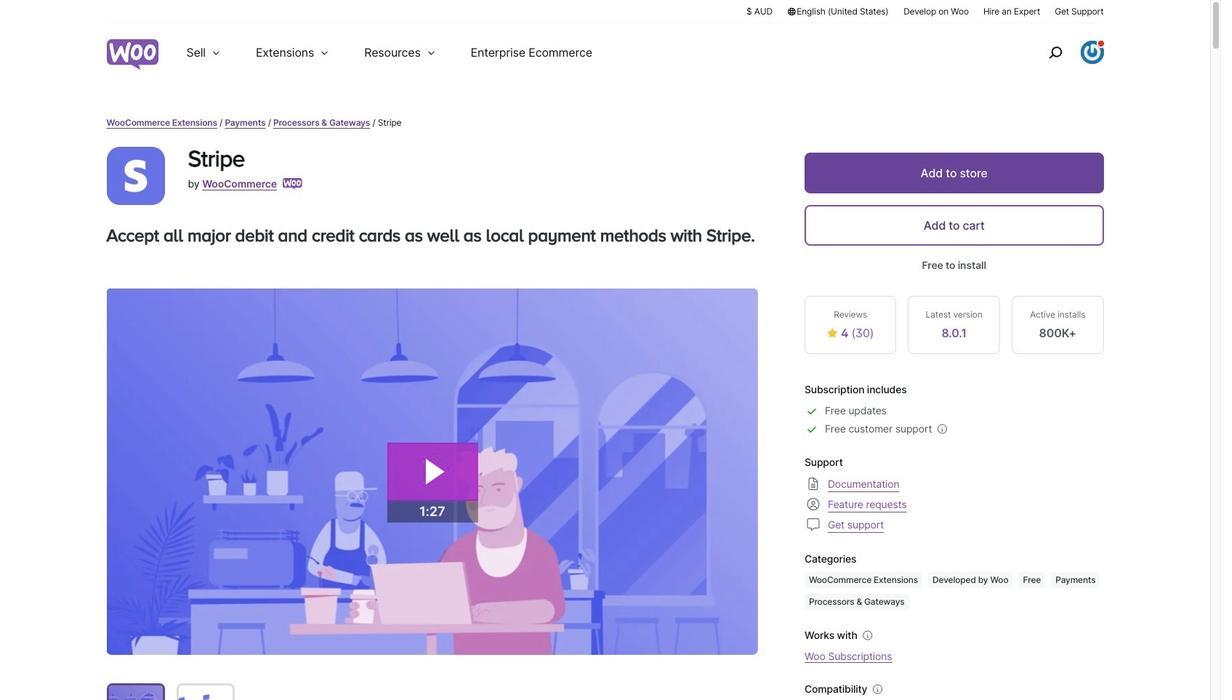 Task type: describe. For each thing, give the bounding box(es) containing it.
file lines image
[[805, 475, 823, 493]]

product video thumbnail image
[[109, 686, 163, 700]]

product icon image
[[107, 147, 165, 205]]

open account menu image
[[1081, 41, 1104, 64]]

breadcrumb element
[[107, 116, 1104, 129]]

service navigation menu element
[[1018, 29, 1104, 76]]



Task type: locate. For each thing, give the bounding box(es) containing it.
developed by woocommerce image
[[283, 178, 303, 190]]

circle user image
[[805, 496, 823, 513]]

circle info image
[[861, 628, 876, 643]]

message image
[[805, 516, 823, 533]]

circle info image
[[871, 682, 885, 697]]

search image
[[1044, 41, 1067, 64]]



Task type: vqa. For each thing, say whether or not it's contained in the screenshot.
bottom external link image
no



